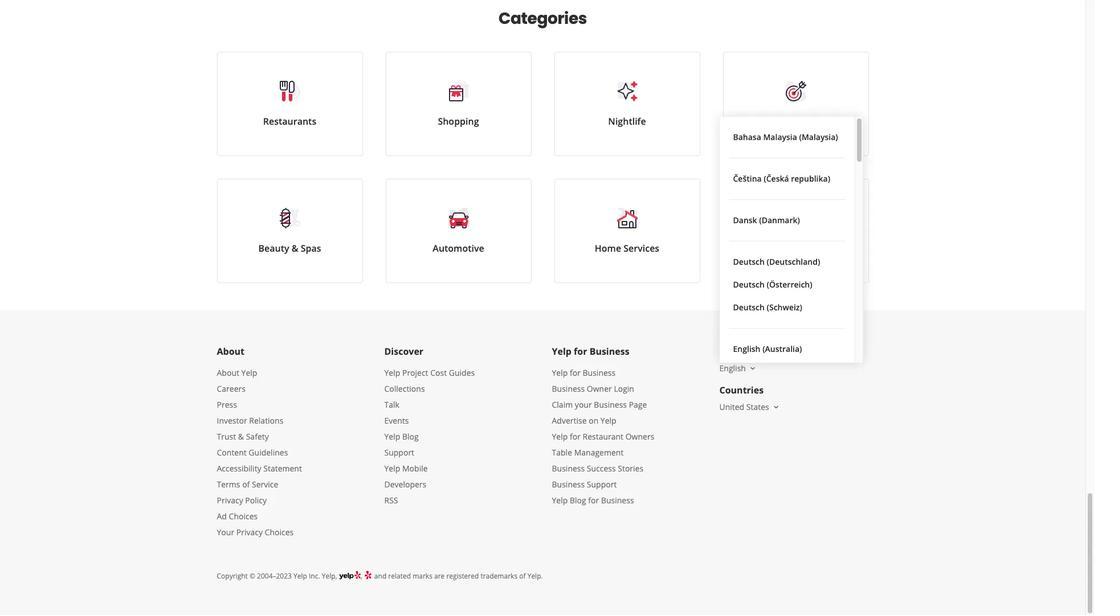 Task type: locate. For each thing, give the bounding box(es) containing it.
english inside english (australia) button
[[733, 344, 760, 354]]

project
[[402, 368, 428, 378]]

1 horizontal spatial choices
[[265, 527, 294, 538]]

16 chevron down v2 image for united states
[[771, 403, 781, 412]]

home services link
[[554, 179, 700, 283]]

16 chevron down v2 image for english
[[748, 364, 757, 373]]

0 vertical spatial support
[[384, 447, 414, 458]]

1 vertical spatial 16 chevron down v2 image
[[771, 403, 781, 412]]

business owner login link
[[552, 383, 634, 394]]

choices down policy
[[265, 527, 294, 538]]

and
[[374, 572, 386, 581]]

english (australia)
[[733, 344, 802, 354]]

16 chevron down v2 image inside united states popup button
[[771, 403, 781, 412]]

yelp down business support link
[[552, 495, 568, 506]]

,
[[361, 572, 364, 581]]

business down "stories"
[[601, 495, 634, 506]]

accessibility
[[217, 463, 261, 474]]

yelp for business link
[[552, 368, 616, 378]]

english for english
[[719, 363, 746, 374]]

deutsch (schweiz)
[[733, 302, 802, 313]]

business success stories link
[[552, 463, 643, 474]]

deutsch for deutsch (deutschland)
[[733, 256, 765, 267]]

choices
[[229, 511, 258, 522], [265, 527, 294, 538]]

statement
[[263, 463, 302, 474]]

deutsch for deutsch (schweiz)
[[733, 302, 765, 313]]

blog
[[402, 431, 419, 442], [570, 495, 586, 506]]

success
[[587, 463, 616, 474]]

1 deutsch from the top
[[733, 256, 765, 267]]

1 vertical spatial english
[[719, 363, 746, 374]]

&
[[292, 242, 298, 255], [238, 431, 244, 442]]

1 vertical spatial choices
[[265, 527, 294, 538]]

1 vertical spatial support
[[587, 479, 617, 490]]

beauty & spas
[[258, 242, 321, 255]]

about up careers
[[217, 368, 239, 378]]

privacy
[[217, 495, 243, 506], [236, 527, 263, 538]]

deutsch up deutsch (schweiz)
[[733, 279, 765, 290]]

(deutschland)
[[767, 256, 820, 267]]

terms
[[217, 479, 240, 490]]

support down the success
[[587, 479, 617, 490]]

deutsch inside deutsch (schweiz) button
[[733, 302, 765, 313]]

about inside the about yelp careers press investor relations trust & safety content guidelines accessibility statement terms of service privacy policy ad choices your privacy choices
[[217, 368, 239, 378]]

0 vertical spatial about
[[217, 345, 244, 358]]

1 vertical spatial blog
[[570, 495, 586, 506]]

support down yelp blog link
[[384, 447, 414, 458]]

yelp up the yelp for business link
[[552, 345, 572, 358]]

yelp,
[[322, 572, 337, 581]]

trust
[[217, 431, 236, 442]]

restaurants
[[263, 115, 316, 128]]

16 chevron down v2 image right states
[[771, 403, 781, 412]]

english up english popup button
[[733, 344, 760, 354]]

deutsch inside deutsch (österreich) button
[[733, 279, 765, 290]]

press
[[217, 399, 237, 410]]

2 about from the top
[[217, 368, 239, 378]]

blog up 'support' link
[[402, 431, 419, 442]]

for down business support link
[[588, 495, 599, 506]]

2 deutsch from the top
[[733, 279, 765, 290]]

services
[[624, 242, 659, 255]]

of left yelp.
[[519, 572, 526, 581]]

about up about yelp link
[[217, 345, 244, 358]]

collections
[[384, 383, 425, 394]]

(česká
[[764, 173, 789, 184]]

investor relations link
[[217, 415, 283, 426]]

(österreich)
[[767, 279, 812, 290]]

deutsch down deutsch (österreich)
[[733, 302, 765, 313]]

1 about from the top
[[217, 345, 244, 358]]

advertise on yelp link
[[552, 415, 616, 426]]

business support link
[[552, 479, 617, 490]]

16 chevron down v2 image down languages
[[748, 364, 757, 373]]

yelp right on
[[601, 415, 616, 426]]

copyright
[[217, 572, 248, 581]]

1 vertical spatial &
[[238, 431, 244, 442]]

0 horizontal spatial blog
[[402, 431, 419, 442]]

(schweiz)
[[767, 302, 802, 313]]

support link
[[384, 447, 414, 458]]

0 vertical spatial of
[[242, 479, 250, 490]]

dansk (danmark) button
[[729, 209, 845, 232]]

0 vertical spatial deutsch
[[733, 256, 765, 267]]

yelp blog for business link
[[552, 495, 634, 506]]

republika)
[[791, 173, 830, 184]]

0 horizontal spatial support
[[384, 447, 414, 458]]

blog down business support link
[[570, 495, 586, 506]]

of up privacy policy link
[[242, 479, 250, 490]]

choices down privacy policy link
[[229, 511, 258, 522]]

yelp logo image
[[339, 570, 361, 581]]

events
[[384, 415, 409, 426]]

about for about yelp careers press investor relations trust & safety content guidelines accessibility statement terms of service privacy policy ad choices your privacy choices
[[217, 368, 239, 378]]

0 vertical spatial 16 chevron down v2 image
[[748, 364, 757, 373]]

& right "trust"
[[238, 431, 244, 442]]

1 vertical spatial deutsch
[[733, 279, 765, 290]]

0 horizontal spatial of
[[242, 479, 250, 490]]

english button
[[719, 363, 757, 374]]

0 horizontal spatial choices
[[229, 511, 258, 522]]

collections link
[[384, 383, 425, 394]]

16 chevron down v2 image inside english popup button
[[748, 364, 757, 373]]

1 horizontal spatial blog
[[570, 495, 586, 506]]

home
[[595, 242, 621, 255]]

0 vertical spatial &
[[292, 242, 298, 255]]

2 vertical spatial deutsch
[[733, 302, 765, 313]]

0 vertical spatial blog
[[402, 431, 419, 442]]

marks
[[413, 572, 432, 581]]

active life link
[[723, 52, 869, 156]]

talk
[[384, 399, 399, 410]]

careers
[[217, 383, 246, 394]]

0 horizontal spatial &
[[238, 431, 244, 442]]

yelp up collections
[[384, 368, 400, 378]]

restaurants link
[[217, 52, 363, 156]]

& left "spas"
[[292, 242, 298, 255]]

privacy down the terms
[[217, 495, 243, 506]]

press link
[[217, 399, 237, 410]]

yelp left inc.
[[293, 572, 307, 581]]

for up the yelp for business link
[[574, 345, 587, 358]]

united states button
[[719, 402, 781, 413]]

developers link
[[384, 479, 426, 490]]

1 horizontal spatial support
[[587, 479, 617, 490]]

0 vertical spatial choices
[[229, 511, 258, 522]]

for down "advertise"
[[570, 431, 581, 442]]

automotive link
[[385, 179, 531, 283]]

privacy down ad choices 'link' on the bottom of the page
[[236, 527, 263, 538]]

1 horizontal spatial 16 chevron down v2 image
[[771, 403, 781, 412]]

terms of service link
[[217, 479, 278, 490]]

3 deutsch from the top
[[733, 302, 765, 313]]

0 vertical spatial english
[[733, 344, 760, 354]]

support inside yelp for business business owner login claim your business page advertise on yelp yelp for restaurant owners table management business success stories business support yelp blog for business
[[587, 479, 617, 490]]

content
[[217, 447, 247, 458]]

claim
[[552, 399, 573, 410]]

registered
[[446, 572, 479, 581]]

bahasa
[[733, 132, 761, 142]]

yelp for business
[[552, 345, 629, 358]]

english (australia) button
[[729, 338, 845, 361]]

trademarks
[[481, 572, 517, 581]]

deutsch up deutsch (österreich)
[[733, 256, 765, 267]]

1 horizontal spatial &
[[292, 242, 298, 255]]

yelp up the table
[[552, 431, 568, 442]]

deutsch (deutschland) button
[[729, 251, 845, 274]]

safety
[[246, 431, 269, 442]]

0 horizontal spatial 16 chevron down v2 image
[[748, 364, 757, 373]]

your privacy choices link
[[217, 527, 294, 538]]

your
[[217, 527, 234, 538]]

deutsch
[[733, 256, 765, 267], [733, 279, 765, 290], [733, 302, 765, 313]]

yelp up careers
[[241, 368, 257, 378]]

categories
[[499, 7, 587, 30]]

beauty & spas link
[[217, 179, 363, 283]]

yelp project cost guides link
[[384, 368, 475, 378]]

yelp mobile link
[[384, 463, 428, 474]]

1 horizontal spatial of
[[519, 572, 526, 581]]

dansk (danmark)
[[733, 215, 800, 226]]

1 vertical spatial about
[[217, 368, 239, 378]]

yelp down 'support' link
[[384, 463, 400, 474]]

1 vertical spatial of
[[519, 572, 526, 581]]

trust & safety link
[[217, 431, 269, 442]]

16 chevron down v2 image
[[748, 364, 757, 373], [771, 403, 781, 412]]

english down languages
[[719, 363, 746, 374]]

english for english (australia)
[[733, 344, 760, 354]]

yelp for restaurant owners link
[[552, 431, 654, 442]]

support inside yelp project cost guides collections talk events yelp blog support yelp mobile developers rss
[[384, 447, 414, 458]]

business up the claim
[[552, 383, 585, 394]]

united
[[719, 402, 744, 413]]

deutsch inside deutsch (deutschland) button
[[733, 256, 765, 267]]

& inside the category navigation section navigation
[[292, 242, 298, 255]]



Task type: vqa. For each thing, say whether or not it's contained in the screenshot.
Mickey
no



Task type: describe. For each thing, give the bounding box(es) containing it.
privacy policy link
[[217, 495, 267, 506]]

yelp inside the about yelp careers press investor relations trust & safety content guidelines accessibility statement terms of service privacy policy ad choices your privacy choices
[[241, 368, 257, 378]]

home services
[[595, 242, 659, 255]]

yelp blog link
[[384, 431, 419, 442]]

about for about
[[217, 345, 244, 358]]

united states
[[719, 402, 769, 413]]

page
[[629, 399, 647, 410]]

service
[[252, 479, 278, 490]]

investor
[[217, 415, 247, 426]]

malaysia
[[763, 132, 797, 142]]

bahasa malaysia (malaysia)
[[733, 132, 838, 142]]

cost
[[430, 368, 447, 378]]

automotive
[[433, 242, 484, 255]]

developers
[[384, 479, 426, 490]]

(danmark)
[[759, 215, 800, 226]]

login
[[614, 383, 634, 394]]

table
[[552, 447, 572, 458]]

čeština (česká republika) button
[[729, 168, 845, 190]]

of inside the about yelp careers press investor relations trust & safety content guidelines accessibility statement terms of service privacy policy ad choices your privacy choices
[[242, 479, 250, 490]]

1 vertical spatial privacy
[[236, 527, 263, 538]]

inc.
[[309, 572, 320, 581]]

owners
[[625, 431, 654, 442]]

states
[[746, 402, 769, 413]]

content guidelines link
[[217, 447, 288, 458]]

deutsch (schweiz) button
[[729, 296, 845, 319]]

yelp project cost guides collections talk events yelp blog support yelp mobile developers rss
[[384, 368, 475, 506]]

yelp down events link
[[384, 431, 400, 442]]

related
[[388, 572, 411, 581]]

yelp up the claim
[[552, 368, 568, 378]]

& inside the about yelp careers press investor relations trust & safety content guidelines accessibility statement terms of service privacy policy ad choices your privacy choices
[[238, 431, 244, 442]]

management
[[574, 447, 624, 458]]

business up owner
[[583, 368, 616, 378]]

blog inside yelp project cost guides collections talk events yelp blog support yelp mobile developers rss
[[402, 431, 419, 442]]

talk link
[[384, 399, 399, 410]]

rss link
[[384, 495, 398, 506]]

active life
[[773, 115, 818, 128]]

about yelp careers press investor relations trust & safety content guidelines accessibility statement terms of service privacy policy ad choices your privacy choices
[[217, 368, 302, 538]]

(australia)
[[762, 344, 802, 354]]

ad choices link
[[217, 511, 258, 522]]

business up yelp blog for business link at the right bottom of page
[[552, 479, 585, 490]]

beauty
[[258, 242, 289, 255]]

copyright © 2004–2023 yelp inc. yelp,
[[217, 572, 337, 581]]

category navigation section navigation
[[205, 0, 880, 311]]

relations
[[249, 415, 283, 426]]

business down owner
[[594, 399, 627, 410]]

čeština (česká republika)
[[733, 173, 830, 184]]

business up the yelp for business link
[[590, 345, 629, 358]]

nightlife
[[608, 115, 646, 128]]

©
[[250, 572, 255, 581]]

accessibility statement link
[[217, 463, 302, 474]]

blog inside yelp for business business owner login claim your business page advertise on yelp yelp for restaurant owners table management business success stories business support yelp blog for business
[[570, 495, 586, 506]]

events link
[[384, 415, 409, 426]]

bahasa malaysia (malaysia) button
[[729, 126, 845, 149]]

dansk
[[733, 215, 757, 226]]

countries
[[719, 384, 764, 397]]

(malaysia)
[[799, 132, 838, 142]]

discover
[[384, 345, 423, 358]]

čeština
[[733, 173, 762, 184]]

languages
[[719, 345, 768, 358]]

deutsch (österreich)
[[733, 279, 812, 290]]

2004–2023
[[257, 572, 292, 581]]

shopping link
[[385, 52, 531, 156]]

and related marks are registered trademarks of yelp.
[[373, 572, 543, 581]]

mobile
[[402, 463, 428, 474]]

yelp burst image
[[364, 570, 373, 580]]

yelp.
[[527, 572, 543, 581]]

rss
[[384, 495, 398, 506]]

deutsch for deutsch (österreich)
[[733, 279, 765, 290]]

table management link
[[552, 447, 624, 458]]

stories
[[618, 463, 643, 474]]

on
[[589, 415, 598, 426]]

0 vertical spatial privacy
[[217, 495, 243, 506]]

shopping
[[438, 115, 479, 128]]

deutsch (österreich) button
[[729, 274, 845, 296]]

guidelines
[[249, 447, 288, 458]]

yelp for business business owner login claim your business page advertise on yelp yelp for restaurant owners table management business success stories business support yelp blog for business
[[552, 368, 654, 506]]

business down the table
[[552, 463, 585, 474]]

advertise
[[552, 415, 587, 426]]

for up the business owner login link
[[570, 368, 581, 378]]



